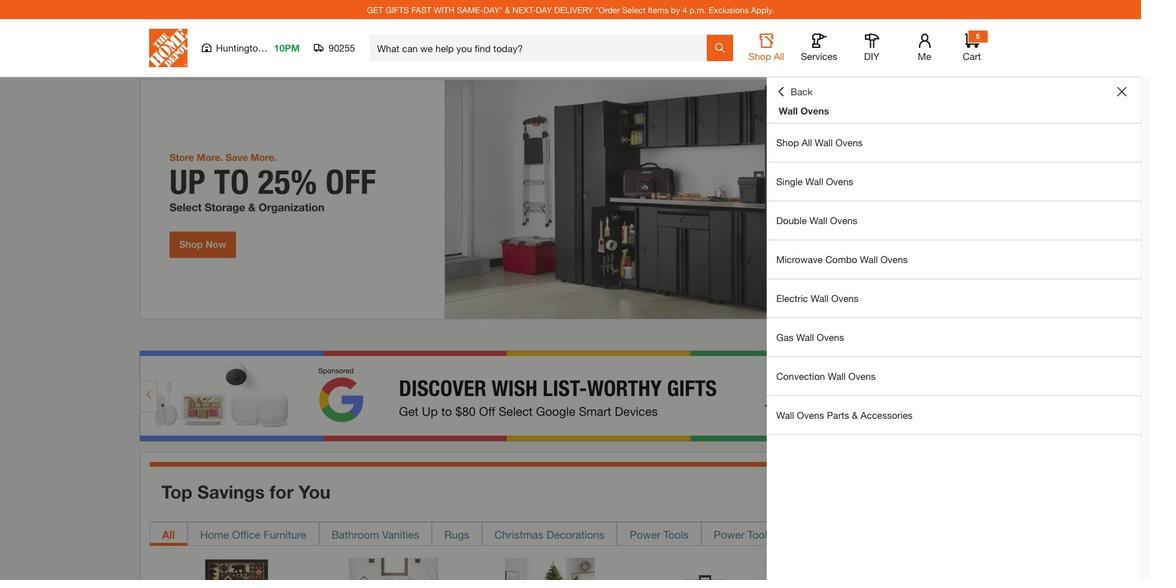 Task type: describe. For each thing, give the bounding box(es) containing it.
bathroom vanities
[[332, 528, 419, 541]]

power tool accessories
[[714, 528, 829, 541]]

cart
[[963, 50, 982, 62]]

shop all wall ovens
[[777, 137, 863, 148]]

ovens left parts at the bottom right
[[797, 409, 825, 421]]

get gifts fast with same-day* & next-day delivery *order select items by 4 p.m. exclusions apply.
[[367, 4, 775, 15]]

4
[[683, 4, 688, 15]]

you
[[299, 481, 331, 503]]

electric
[[777, 292, 809, 304]]

with
[[434, 4, 455, 15]]

power for power tools
[[630, 528, 661, 541]]

accessories inside button
[[771, 528, 829, 541]]

double
[[777, 215, 807, 226]]

microwave combo wall ovens
[[777, 254, 908, 265]]

top
[[162, 481, 192, 503]]

microwave combo wall ovens link
[[767, 240, 1142, 279]]

diy
[[865, 50, 880, 62]]

same-
[[457, 4, 484, 15]]

accessories inside menu
[[861, 409, 913, 421]]

drawer close image
[[1118, 87, 1127, 96]]

services
[[801, 50, 838, 62]]

double wall ovens link
[[767, 201, 1142, 240]]

shop all wall ovens link
[[767, 123, 1142, 162]]

wall inside the gas wall ovens "link"
[[797, 331, 815, 343]]

wall inside the single wall ovens link
[[806, 176, 824, 187]]

gas wall ovens
[[777, 331, 845, 343]]

*order
[[596, 4, 620, 15]]

get
[[367, 4, 383, 15]]

services button
[[800, 34, 839, 62]]

wall inside double wall ovens link
[[810, 215, 828, 226]]

convection wall ovens link
[[767, 357, 1142, 396]]

single
[[777, 176, 803, 187]]

What can we help you find today? search field
[[377, 35, 706, 61]]

bathroom
[[332, 528, 379, 541]]

exclusions
[[709, 4, 749, 15]]

furniture
[[264, 528, 307, 541]]

ovens up wall ovens parts & accessories
[[849, 370, 876, 382]]

delivery
[[555, 4, 594, 15]]

back button
[[777, 86, 813, 98]]

90255 button
[[314, 42, 356, 54]]

home office furniture
[[200, 528, 307, 541]]

5
[[976, 32, 980, 41]]

all for shop all
[[774, 50, 785, 62]]

double wall ovens
[[777, 215, 858, 226]]

tools
[[664, 528, 689, 541]]

all button
[[150, 522, 188, 546]]

diy button
[[853, 34, 892, 62]]

sonoma 48 in. w x 22 in. d x 34 in. h single sink bath vanity in almond latte with carrara marble top image
[[349, 558, 439, 580]]

gas wall ovens link
[[767, 318, 1142, 357]]

convection wall ovens
[[777, 370, 876, 382]]

home
[[200, 528, 229, 541]]

p.m.
[[690, 4, 707, 15]]

m18 fuel 18-v lithium-ion brushless cordless hammer drill and impact driver combo kit (2-tool) with router image
[[662, 558, 752, 580]]

shop all button
[[748, 34, 786, 62]]

rugs
[[445, 528, 470, 541]]

shop all
[[749, 50, 785, 62]]

ovens inside "link"
[[817, 331, 845, 343]]

gas
[[777, 331, 794, 343]]



Task type: vqa. For each thing, say whether or not it's contained in the screenshot.
left ALL
yes



Task type: locate. For each thing, give the bounding box(es) containing it.
items
[[648, 4, 669, 15]]

shop inside button
[[749, 50, 772, 62]]

0 horizontal spatial all
[[162, 528, 175, 541]]

& right parts at the bottom right
[[852, 409, 858, 421]]

rugs button
[[432, 522, 482, 546]]

ovens right combo
[[881, 254, 908, 265]]

ovens down the shop all wall ovens
[[826, 176, 854, 187]]

ovens down "back"
[[801, 105, 830, 116]]

parts
[[827, 409, 850, 421]]

0 horizontal spatial accessories
[[771, 528, 829, 541]]

1 horizontal spatial &
[[852, 409, 858, 421]]

0 horizontal spatial power
[[630, 528, 661, 541]]

ovens up microwave combo wall ovens
[[831, 215, 858, 226]]

0 vertical spatial shop
[[749, 50, 772, 62]]

wall down the wall ovens on the top
[[815, 137, 833, 148]]

wall down back button
[[779, 105, 798, 116]]

power for power tool accessories
[[714, 528, 745, 541]]

wall inside convection wall ovens link
[[828, 370, 846, 382]]

electric wall ovens link
[[767, 279, 1142, 318]]

for
[[270, 481, 294, 503]]

img for store more. save more. up to 25% off select storage & organization image
[[139, 80, 1002, 319]]

& right day*
[[505, 4, 510, 15]]

decorations
[[547, 528, 605, 541]]

wall right single
[[806, 176, 824, 187]]

0 horizontal spatial &
[[505, 4, 510, 15]]

wall right electric
[[811, 292, 829, 304]]

1 horizontal spatial accessories
[[861, 409, 913, 421]]

all for shop all wall ovens
[[802, 137, 813, 148]]

1 vertical spatial &
[[852, 409, 858, 421]]

christmas decorations
[[495, 528, 605, 541]]

power tools
[[630, 528, 689, 541]]

wall
[[779, 105, 798, 116], [815, 137, 833, 148], [806, 176, 824, 187], [810, 215, 828, 226], [860, 254, 878, 265], [811, 292, 829, 304], [797, 331, 815, 343], [828, 370, 846, 382], [777, 409, 795, 421]]

park
[[266, 42, 286, 53]]

microwave
[[777, 254, 823, 265]]

wall right combo
[[860, 254, 878, 265]]

wall inside the shop all wall ovens link
[[815, 137, 833, 148]]

by
[[671, 4, 680, 15]]

wall ovens
[[779, 105, 830, 116]]

single wall ovens link
[[767, 162, 1142, 201]]

select
[[623, 4, 646, 15]]

1 vertical spatial accessories
[[771, 528, 829, 541]]

huntington
[[216, 42, 263, 53]]

wall right convection
[[828, 370, 846, 382]]

ovens up single wall ovens
[[836, 137, 863, 148]]

top savings for you
[[162, 481, 331, 503]]

ovens up convection wall ovens in the right bottom of the page
[[817, 331, 845, 343]]

all up back button
[[774, 50, 785, 62]]

power
[[630, 528, 661, 541], [714, 528, 745, 541]]

ovens
[[801, 105, 830, 116], [836, 137, 863, 148], [826, 176, 854, 187], [831, 215, 858, 226], [881, 254, 908, 265], [832, 292, 859, 304], [817, 331, 845, 343], [849, 370, 876, 382], [797, 409, 825, 421]]

90255
[[329, 42, 355, 53]]

christmas
[[495, 528, 544, 541]]

buffalo bear brown/red 5 ft. x 7 ft. indoor area rug image
[[192, 558, 282, 580]]

christmas decorations button
[[482, 522, 617, 546]]

feedback link image
[[1135, 203, 1151, 267]]

wall ovens parts & accessories link
[[767, 396, 1142, 435]]

day
[[536, 4, 552, 15]]

shop inside menu
[[777, 137, 799, 148]]

wall down convection
[[777, 409, 795, 421]]

1 horizontal spatial shop
[[777, 137, 799, 148]]

menu containing shop all wall ovens
[[767, 123, 1142, 435]]

wall inside microwave combo wall ovens link
[[860, 254, 878, 265]]

0 vertical spatial all
[[774, 50, 785, 62]]

1 vertical spatial all
[[802, 137, 813, 148]]

wall right gas
[[797, 331, 815, 343]]

combo
[[826, 254, 858, 265]]

fast
[[412, 4, 432, 15]]

all down the wall ovens on the top
[[802, 137, 813, 148]]

bathroom vanities button
[[319, 522, 432, 546]]

vanities
[[382, 528, 419, 541]]

& inside menu
[[852, 409, 858, 421]]

power left tool on the right bottom of the page
[[714, 528, 745, 541]]

office
[[232, 528, 261, 541]]

shop for shop all
[[749, 50, 772, 62]]

next-
[[513, 4, 536, 15]]

10pm
[[274, 42, 300, 53]]

single wall ovens
[[777, 176, 854, 187]]

all inside button
[[162, 528, 175, 541]]

accessories right tool on the right bottom of the page
[[771, 528, 829, 541]]

cart 5
[[963, 32, 982, 62]]

2 power from the left
[[714, 528, 745, 541]]

6 ft. pre-lit green fir artificial christmas tree with 350 led lights 9 functional multi-color remote controller image
[[505, 558, 595, 580]]

accessories right parts at the bottom right
[[861, 409, 913, 421]]

shop down apply.
[[749, 50, 772, 62]]

0 vertical spatial accessories
[[861, 409, 913, 421]]

wall inside wall ovens parts & accessories link
[[777, 409, 795, 421]]

all inside button
[[774, 50, 785, 62]]

convection
[[777, 370, 826, 382]]

power tool accessories button
[[702, 522, 842, 546]]

huntington park
[[216, 42, 286, 53]]

menu
[[767, 123, 1142, 435]]

me button
[[906, 34, 944, 62]]

tool
[[748, 528, 768, 541]]

wall inside electric wall ovens link
[[811, 292, 829, 304]]

wall ovens parts & accessories
[[777, 409, 913, 421]]

&
[[505, 4, 510, 15], [852, 409, 858, 421]]

1 power from the left
[[630, 528, 661, 541]]

0 vertical spatial &
[[505, 4, 510, 15]]

2 horizontal spatial all
[[802, 137, 813, 148]]

me
[[918, 50, 932, 62]]

1 horizontal spatial power
[[714, 528, 745, 541]]

accessories
[[861, 409, 913, 421], [771, 528, 829, 541]]

1 vertical spatial shop
[[777, 137, 799, 148]]

ovens down microwave combo wall ovens
[[832, 292, 859, 304]]

the home depot logo image
[[149, 29, 187, 67]]

savings
[[197, 481, 265, 503]]

power tools button
[[617, 522, 702, 546]]

power left tools
[[630, 528, 661, 541]]

electric wall ovens
[[777, 292, 859, 304]]

0 horizontal spatial shop
[[749, 50, 772, 62]]

wall right double
[[810, 215, 828, 226]]

gifts
[[386, 4, 409, 15]]

1 horizontal spatial all
[[774, 50, 785, 62]]

shop
[[749, 50, 772, 62], [777, 137, 799, 148]]

day*
[[484, 4, 503, 15]]

shop down the wall ovens on the top
[[777, 137, 799, 148]]

home office furniture button
[[188, 522, 319, 546]]

all down top
[[162, 528, 175, 541]]

apply.
[[752, 4, 775, 15]]

back
[[791, 86, 813, 97]]

2 vertical spatial all
[[162, 528, 175, 541]]

shop for shop all wall ovens
[[777, 137, 799, 148]]

all
[[774, 50, 785, 62], [802, 137, 813, 148], [162, 528, 175, 541]]



